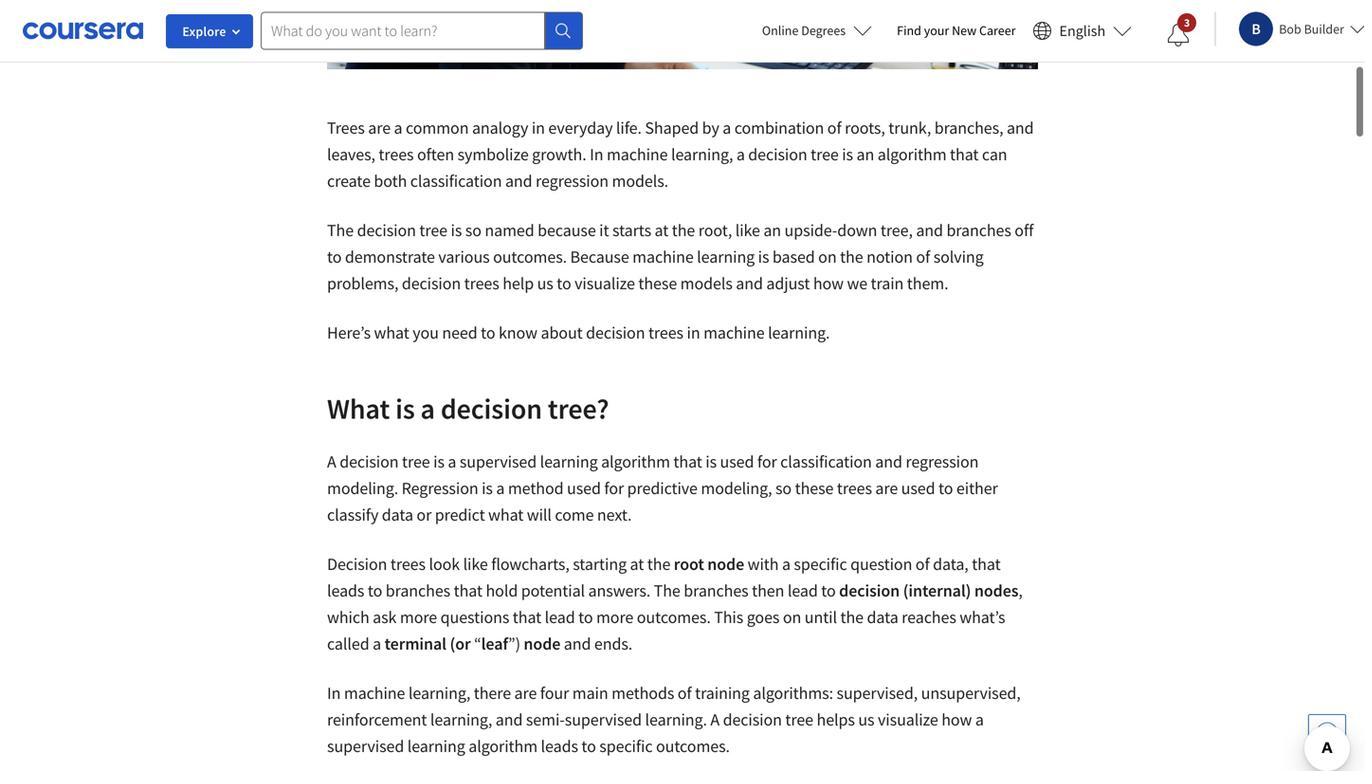 Task type: locate. For each thing, give the bounding box(es) containing it.
at right starts
[[655, 220, 669, 241]]

are right the trees
[[368, 117, 391, 138]]

algorithm
[[878, 144, 947, 165], [601, 451, 670, 472], [469, 736, 538, 757]]

of up decision (internal) nodes at right
[[916, 553, 930, 575]]

0 horizontal spatial us
[[537, 273, 554, 294]]

2 horizontal spatial are
[[876, 478, 898, 499]]

leaves,
[[327, 144, 376, 165]]

used left either
[[902, 478, 936, 499]]

1 horizontal spatial more
[[597, 607, 634, 628]]

at up answers.
[[630, 553, 644, 575]]

a up regression
[[448, 451, 457, 472]]

because
[[571, 246, 630, 267]]

leaf
[[481, 633, 508, 654]]

to down the potential in the left of the page
[[579, 607, 593, 628]]

to up ask
[[368, 580, 382, 601]]

1 horizontal spatial are
[[515, 682, 537, 704]]

decision
[[327, 553, 387, 575]]

1 vertical spatial regression
[[906, 451, 979, 472]]

1 vertical spatial for
[[605, 478, 624, 499]]

the
[[672, 220, 695, 241], [840, 246, 864, 267], [648, 553, 671, 575], [841, 607, 864, 628]]

in inside trees are a common analogy in everyday life. shaped by a combination of roots, trunk, branches, and leaves, trees often symbolize growth. in machine learning, a decision tree is an algorithm that can create both classification and regression models.
[[590, 144, 604, 165]]

1 vertical spatial these
[[795, 478, 834, 499]]

0 horizontal spatial are
[[368, 117, 391, 138]]

[featured image] a machine learning engineer sits at his workstation with a laptop and a monitor. image
[[327, 0, 1039, 69]]

degrees
[[802, 22, 846, 39]]

1 horizontal spatial us
[[859, 709, 875, 730]]

a right the with
[[782, 553, 791, 575]]

1 horizontal spatial visualize
[[878, 709, 939, 730]]

node right ")
[[524, 633, 561, 654]]

it
[[600, 220, 609, 241]]

0 vertical spatial an
[[857, 144, 875, 165]]

to left either
[[939, 478, 954, 499]]

0 horizontal spatial an
[[764, 220, 782, 241]]

leads down semi-
[[541, 736, 578, 757]]

tree inside trees are a common analogy in everyday life. shaped by a combination of roots, trunk, branches, and leaves, trees often symbolize growth. in machine learning, a decision tree is an algorithm that can create both classification and regression models.
[[811, 144, 839, 165]]

0 vertical spatial supervised
[[460, 451, 537, 472]]

0 horizontal spatial supervised
[[327, 736, 404, 757]]

1 vertical spatial in
[[327, 682, 341, 704]]

the up we
[[840, 246, 864, 267]]

models.
[[612, 170, 669, 192]]

,
[[1019, 580, 1023, 601]]

for
[[758, 451, 777, 472], [605, 478, 624, 499]]

and inside in machine learning, there are four main methods of training algorithms: supervised, unsupervised, reinforcement learning, and semi-supervised learning. a decision tree helps us visualize how a supervised learning algorithm leads to specific outcomes.
[[496, 709, 523, 730]]

learning. down adjust
[[768, 322, 830, 343]]

1 horizontal spatial in
[[590, 144, 604, 165]]

with
[[748, 553, 779, 575]]

1 horizontal spatial a
[[711, 709, 720, 730]]

terminal (or " leaf ") node and ends.
[[385, 633, 633, 654]]

2 horizontal spatial branches
[[947, 220, 1012, 241]]

visualize
[[575, 273, 635, 294], [878, 709, 939, 730]]

more up terminal
[[400, 607, 437, 628]]

help
[[503, 273, 534, 294]]

growth.
[[532, 144, 587, 165]]

specific up until
[[794, 553, 848, 575]]

you
[[413, 322, 439, 343]]

them.
[[907, 273, 949, 294]]

root
[[674, 553, 705, 575]]

the down root
[[654, 580, 681, 601]]

0 vertical spatial outcomes.
[[493, 246, 567, 267]]

0 horizontal spatial like
[[463, 553, 488, 575]]

learning, left there
[[409, 682, 471, 704]]

are inside trees are a common analogy in everyday life. shaped by a combination of roots, trunk, branches, and leaves, trees often symbolize growth. in machine learning, a decision tree is an algorithm that can create both classification and regression models.
[[368, 117, 391, 138]]

the inside the decision tree is so named because it starts at the root, like an upside-down tree, and branches off to demonstrate various outcomes. because machine learning is based on the notion of solving problems, decision trees help us to visualize these models and adjust how we train them.
[[327, 220, 354, 241]]

1 vertical spatial supervised
[[565, 709, 642, 730]]

0 horizontal spatial learning.
[[645, 709, 707, 730]]

1 vertical spatial how
[[942, 709, 973, 730]]

a down unsupervised,
[[976, 709, 984, 730]]

1 horizontal spatial algorithm
[[601, 451, 670, 472]]

0 horizontal spatial leads
[[327, 580, 365, 601]]

1 vertical spatial node
[[524, 633, 561, 654]]

trees inside a decision tree is a supervised learning algorithm that is used for classification and regression modeling. regression is a method used for predictive modeling, so these trees are used to either classify data or predict what will come next.
[[837, 478, 873, 499]]

until
[[805, 607, 838, 628]]

0 horizontal spatial algorithm
[[469, 736, 538, 757]]

specific inside with a specific question of data, that leads to branches that hold potential answers. the branches then lead to
[[794, 553, 848, 575]]

a inside with a specific question of data, that leads to branches that hold potential answers. the branches then lead to
[[782, 553, 791, 575]]

0 horizontal spatial the
[[327, 220, 354, 241]]

that inside trees are a common analogy in everyday life. shaped by a combination of roots, trunk, branches, and leaves, trees often symbolize growth. in machine learning, a decision tree is an algorithm that can create both classification and regression models.
[[950, 144, 979, 165]]

specific down methods
[[600, 736, 653, 757]]

show notifications image
[[1168, 24, 1191, 46]]

an down roots,
[[857, 144, 875, 165]]

outcomes. inside in machine learning, there are four main methods of training algorithms: supervised, unsupervised, reinforcement learning, and semi-supervised learning. a decision tree helps us visualize how a supervised learning algorithm leads to specific outcomes.
[[656, 736, 730, 757]]

what is a decision tree?
[[327, 391, 615, 426]]

supervised up method
[[460, 451, 537, 472]]

us down supervised,
[[859, 709, 875, 730]]

of inside with a specific question of data, that leads to branches that hold potential answers. the branches then lead to
[[916, 553, 930, 575]]

0 horizontal spatial in
[[532, 117, 545, 138]]

1 horizontal spatial data
[[867, 607, 899, 628]]

like
[[736, 220, 761, 241], [463, 553, 488, 575]]

life.
[[616, 117, 642, 138]]

0 vertical spatial the
[[327, 220, 354, 241]]

algorithm down trunk,
[[878, 144, 947, 165]]

What do you want to learn? text field
[[261, 12, 545, 50]]

decision
[[749, 144, 808, 165], [357, 220, 416, 241], [402, 273, 461, 294], [586, 322, 645, 343], [441, 391, 542, 426], [340, 451, 399, 472], [840, 580, 900, 601], [723, 709, 782, 730]]

0 vertical spatial a
[[327, 451, 336, 472]]

0 vertical spatial how
[[814, 273, 844, 294]]

0 horizontal spatial specific
[[600, 736, 653, 757]]

2 vertical spatial outcomes.
[[656, 736, 730, 757]]

visualize inside the decision tree is so named because it starts at the root, like an upside-down tree, and branches off to demonstrate various outcomes. because machine learning is based on the notion of solving problems, decision trees help us to visualize these models and adjust how we train them.
[[575, 273, 635, 294]]

helps
[[817, 709, 855, 730]]

is down roots,
[[842, 144, 854, 165]]

find your new career
[[897, 22, 1016, 39]]

0 horizontal spatial these
[[639, 273, 677, 294]]

outcomes. down with a specific question of data, that leads to branches that hold potential answers. the branches then lead to
[[637, 607, 711, 628]]

upside-
[[785, 220, 838, 241]]

1 vertical spatial are
[[876, 478, 898, 499]]

2 horizontal spatial learning
[[697, 246, 755, 267]]

how inside the decision tree is so named because it starts at the root, like an upside-down tree, and branches off to demonstrate various outcomes. because machine learning is based on the notion of solving problems, decision trees help us to visualize these models and adjust how we train them.
[[814, 273, 844, 294]]

classification
[[411, 170, 502, 192], [781, 451, 872, 472]]

explore button
[[166, 14, 253, 48]]

1 vertical spatial classification
[[781, 451, 872, 472]]

the inside with a specific question of data, that leads to branches that hold potential answers. the branches then lead to
[[654, 580, 681, 601]]

of inside trees are a common analogy in everyday life. shaped by a combination of roots, trunk, branches, and leaves, trees often symbolize growth. in machine learning, a decision tree is an algorithm that can create both classification and regression models.
[[828, 117, 842, 138]]

specific
[[794, 553, 848, 575], [600, 736, 653, 757]]

1 horizontal spatial learning.
[[768, 322, 830, 343]]

1 horizontal spatial what
[[489, 504, 524, 525]]

the right until
[[841, 607, 864, 628]]

1 vertical spatial outcomes.
[[637, 607, 711, 628]]

and
[[1007, 117, 1034, 138], [505, 170, 533, 192], [917, 220, 944, 241], [736, 273, 763, 294], [876, 451, 903, 472], [564, 633, 591, 654], [496, 709, 523, 730]]

us inside in machine learning, there are four main methods of training algorithms: supervised, unsupervised, reinforcement learning, and semi-supervised learning. a decision tree helps us visualize how a supervised learning algorithm leads to specific outcomes.
[[859, 709, 875, 730]]

the
[[327, 220, 354, 241], [654, 580, 681, 601]]

outcomes.
[[493, 246, 567, 267], [637, 607, 711, 628], [656, 736, 730, 757]]

that up ")
[[513, 607, 542, 628]]

that inside , which ask more questions that lead to more outcomes. this goes on until the data reaches what's called a
[[513, 607, 542, 628]]

this
[[714, 607, 744, 628]]

that down branches,
[[950, 144, 979, 165]]

0 vertical spatial so
[[465, 220, 482, 241]]

are inside a decision tree is a supervised learning algorithm that is used for classification and regression modeling. regression is a method used for predictive modeling, so these trees are used to either classify data or predict what will come next.
[[876, 478, 898, 499]]

0 vertical spatial at
[[655, 220, 669, 241]]

0 horizontal spatial in
[[327, 682, 341, 704]]

a down training at the right
[[711, 709, 720, 730]]

branches
[[947, 220, 1012, 241], [386, 580, 451, 601], [684, 580, 749, 601]]

learning down reinforcement
[[408, 736, 465, 757]]

0 vertical spatial these
[[639, 273, 677, 294]]

regression inside trees are a common analogy in everyday life. shaped by a combination of roots, trunk, branches, and leaves, trees often symbolize growth. in machine learning, a decision tree is an algorithm that can create both classification and regression models.
[[536, 170, 609, 192]]

more up ends.
[[597, 607, 634, 628]]

1 vertical spatial on
[[783, 607, 802, 628]]

2 more from the left
[[597, 607, 634, 628]]

are
[[368, 117, 391, 138], [876, 478, 898, 499], [515, 682, 537, 704]]

to down main
[[582, 736, 596, 757]]

in inside trees are a common analogy in everyday life. shaped by a combination of roots, trunk, branches, and leaves, trees often symbolize growth. in machine learning, a decision tree is an algorithm that can create both classification and regression models.
[[532, 117, 545, 138]]

decision up modeling.
[[340, 451, 399, 472]]

lead
[[788, 580, 818, 601], [545, 607, 575, 628]]

tree up various
[[420, 220, 448, 241]]

0 horizontal spatial on
[[783, 607, 802, 628]]

1 vertical spatial learning.
[[645, 709, 707, 730]]

at inside the decision tree is so named because it starts at the root, like an upside-down tree, and branches off to demonstrate various outcomes. because machine learning is based on the notion of solving problems, decision trees help us to visualize these models and adjust how we train them.
[[655, 220, 669, 241]]

learning inside in machine learning, there are four main methods of training algorithms: supervised, unsupervised, reinforcement learning, and semi-supervised learning. a decision tree helps us visualize how a supervised learning algorithm leads to specific outcomes.
[[408, 736, 465, 757]]

these inside the decision tree is so named because it starts at the root, like an upside-down tree, and branches off to demonstrate various outcomes. because machine learning is based on the notion of solving problems, decision trees help us to visualize these models and adjust how we train them.
[[639, 273, 677, 294]]

regression up either
[[906, 451, 979, 472]]

trees inside trees are a common analogy in everyday life. shaped by a combination of roots, trunk, branches, and leaves, trees often symbolize growth. in machine learning, a decision tree is an algorithm that can create both classification and regression models.
[[379, 144, 414, 165]]

0 vertical spatial on
[[819, 246, 837, 267]]

question
[[851, 553, 913, 575]]

lead up until
[[788, 580, 818, 601]]

like right look
[[463, 553, 488, 575]]

0 vertical spatial algorithm
[[878, 144, 947, 165]]

algorithm inside a decision tree is a supervised learning algorithm that is used for classification and regression modeling. regression is a method used for predictive modeling, so these trees are used to either classify data or predict what will come next.
[[601, 451, 670, 472]]

(or
[[450, 633, 471, 654]]

goes
[[747, 607, 780, 628]]

that
[[950, 144, 979, 165], [674, 451, 703, 472], [972, 553, 1001, 575], [454, 580, 483, 601], [513, 607, 542, 628]]

trees up both
[[379, 144, 414, 165]]

like right root,
[[736, 220, 761, 241]]

are inside in machine learning, there are four main methods of training algorithms: supervised, unsupervised, reinforcement learning, and semi-supervised learning. a decision tree helps us visualize how a supervised learning algorithm leads to specific outcomes.
[[515, 682, 537, 704]]

at
[[655, 220, 669, 241], [630, 553, 644, 575]]

1 vertical spatial at
[[630, 553, 644, 575]]

tree up regression
[[402, 451, 430, 472]]

regression
[[402, 478, 479, 499]]

branches up the solving
[[947, 220, 1012, 241]]

on inside , which ask more questions that lead to more outcomes. this goes on until the data reaches what's called a
[[783, 607, 802, 628]]

tree down combination
[[811, 144, 839, 165]]

the inside , which ask more questions that lead to more outcomes. this goes on until the data reaches what's called a
[[841, 607, 864, 628]]

method
[[508, 478, 564, 499]]

trees down various
[[464, 273, 500, 294]]

machine inside trees are a common analogy in everyday life. shaped by a combination of roots, trunk, branches, and leaves, trees often symbolize growth. in machine learning, a decision tree is an algorithm that can create both classification and regression models.
[[607, 144, 668, 165]]

0 vertical spatial leads
[[327, 580, 365, 601]]

create
[[327, 170, 371, 192]]

main
[[573, 682, 609, 704]]

that up the predictive
[[674, 451, 703, 472]]

1 horizontal spatial on
[[819, 246, 837, 267]]

learning down root,
[[697, 246, 755, 267]]

tree
[[811, 144, 839, 165], [420, 220, 448, 241], [402, 451, 430, 472], [786, 709, 814, 730]]

1 horizontal spatial specific
[[794, 553, 848, 575]]

0 horizontal spatial node
[[524, 633, 561, 654]]

decision down combination
[[749, 144, 808, 165]]

decision inside a decision tree is a supervised learning algorithm that is used for classification and regression modeling. regression is a method used for predictive modeling, so these trees are used to either classify data or predict what will come next.
[[340, 451, 399, 472]]

machine up models.
[[607, 144, 668, 165]]

regression
[[536, 170, 609, 192], [906, 451, 979, 472]]

online degrees
[[762, 22, 846, 39]]

supervised down main
[[565, 709, 642, 730]]

2 vertical spatial algorithm
[[469, 736, 538, 757]]

for up next.
[[605, 478, 624, 499]]

0 vertical spatial node
[[708, 553, 745, 575]]

1 horizontal spatial these
[[795, 478, 834, 499]]

1 vertical spatial algorithm
[[601, 451, 670, 472]]

1 horizontal spatial an
[[857, 144, 875, 165]]

algorithm down semi-
[[469, 736, 538, 757]]

hold
[[486, 580, 518, 601]]

lead inside with a specific question of data, that leads to branches that hold potential answers. the branches then lead to
[[788, 580, 818, 601]]

these inside a decision tree is a supervised learning algorithm that is used for classification and regression modeling. regression is a method used for predictive modeling, so these trees are used to either classify data or predict what will come next.
[[795, 478, 834, 499]]

what left will
[[489, 504, 524, 525]]

outcomes. down training at the right
[[656, 736, 730, 757]]

None search field
[[261, 12, 583, 50]]

these right modeling,
[[795, 478, 834, 499]]

2 horizontal spatial algorithm
[[878, 144, 947, 165]]

bob
[[1280, 20, 1302, 37]]

1 vertical spatial what
[[489, 504, 524, 525]]

1 vertical spatial like
[[463, 553, 488, 575]]

0 horizontal spatial visualize
[[575, 273, 635, 294]]

0 vertical spatial visualize
[[575, 273, 635, 294]]

in down everyday
[[590, 144, 604, 165]]

0 horizontal spatial learning
[[408, 736, 465, 757]]

a down ask
[[373, 633, 381, 654]]

an up based
[[764, 220, 782, 241]]

algorithms:
[[753, 682, 834, 704]]

machine
[[607, 144, 668, 165], [633, 246, 694, 267], [704, 322, 765, 343], [344, 682, 405, 704]]

0 horizontal spatial so
[[465, 220, 482, 241]]

leads up which at left
[[327, 580, 365, 601]]

classification inside a decision tree is a supervised learning algorithm that is used for classification and regression modeling. regression is a method used for predictive modeling, so these trees are used to either classify data or predict what will come next.
[[781, 451, 872, 472]]

supervised down reinforcement
[[327, 736, 404, 757]]

used
[[720, 451, 754, 472], [567, 478, 601, 499], [902, 478, 936, 499]]

are up question
[[876, 478, 898, 499]]

1 horizontal spatial at
[[655, 220, 669, 241]]

us right help
[[537, 273, 554, 294]]

tree inside a decision tree is a supervised learning algorithm that is used for classification and regression modeling. regression is a method used for predictive modeling, so these trees are used to either classify data or predict what will come next.
[[402, 451, 430, 472]]

branches down look
[[386, 580, 451, 601]]

branches,
[[935, 117, 1004, 138]]

1 vertical spatial leads
[[541, 736, 578, 757]]

1 horizontal spatial lead
[[788, 580, 818, 601]]

learning, inside trees are a common analogy in everyday life. shaped by a combination of roots, trunk, branches, and leaves, trees often symbolize growth. in machine learning, a decision tree is an algorithm that can create both classification and regression models.
[[671, 144, 733, 165]]

data left or
[[382, 504, 413, 525]]

what inside a decision tree is a supervised learning algorithm that is used for classification and regression modeling. regression is a method used for predictive modeling, so these trees are used to either classify data or predict what will come next.
[[489, 504, 524, 525]]

visualize down supervised,
[[878, 709, 939, 730]]

2 vertical spatial are
[[515, 682, 537, 704]]

trees up question
[[837, 478, 873, 499]]

1 horizontal spatial the
[[654, 580, 681, 601]]

0 vertical spatial data
[[382, 504, 413, 525]]

starting
[[573, 553, 627, 575]]

1 horizontal spatial so
[[776, 478, 792, 499]]

the down create
[[327, 220, 354, 241]]

either
[[957, 478, 998, 499]]

learning up method
[[540, 451, 598, 472]]

0 horizontal spatial classification
[[411, 170, 502, 192]]

about
[[541, 322, 583, 343]]

node right root
[[708, 553, 745, 575]]

how left we
[[814, 273, 844, 294]]

are left 'four'
[[515, 682, 537, 704]]

branches up this
[[684, 580, 749, 601]]

a inside , which ask more questions that lead to more outcomes. this goes on until the data reaches what's called a
[[373, 633, 381, 654]]

in
[[532, 117, 545, 138], [687, 322, 701, 343]]

of up them.
[[917, 246, 931, 267]]

0 horizontal spatial regression
[[536, 170, 609, 192]]

0 horizontal spatial more
[[400, 607, 437, 628]]

decision inside in machine learning, there are four main methods of training algorithms: supervised, unsupervised, reinforcement learning, and semi-supervised learning. a decision tree helps us visualize how a supervised learning algorithm leads to specific outcomes.
[[723, 709, 782, 730]]

in up growth.
[[532, 117, 545, 138]]

2 vertical spatial learning
[[408, 736, 465, 757]]

2 horizontal spatial used
[[902, 478, 936, 499]]

of left roots,
[[828, 117, 842, 138]]

find
[[897, 22, 922, 39]]

a inside in machine learning, there are four main methods of training algorithms: supervised, unsupervised, reinforcement learning, and semi-supervised learning. a decision tree helps us visualize how a supervised learning algorithm leads to specific outcomes.
[[711, 709, 720, 730]]

1 vertical spatial learning
[[540, 451, 598, 472]]

1 horizontal spatial for
[[758, 451, 777, 472]]

more
[[400, 607, 437, 628], [597, 607, 634, 628]]

1 horizontal spatial how
[[942, 709, 973, 730]]

2 vertical spatial supervised
[[327, 736, 404, 757]]

predict
[[435, 504, 485, 525]]

supervised inside a decision tree is a supervised learning algorithm that is used for classification and regression modeling. regression is a method used for predictive modeling, so these trees are used to either classify data or predict what will come next.
[[460, 451, 537, 472]]

0 horizontal spatial for
[[605, 478, 624, 499]]

of inside in machine learning, there are four main methods of training algorithms: supervised, unsupervised, reinforcement learning, and semi-supervised learning. a decision tree helps us visualize how a supervised learning algorithm leads to specific outcomes.
[[678, 682, 692, 704]]

tree down algorithms: on the right bottom of the page
[[786, 709, 814, 730]]

us
[[537, 273, 554, 294], [859, 709, 875, 730]]

know
[[499, 322, 538, 343]]

1 vertical spatial data
[[867, 607, 899, 628]]

supervised
[[460, 451, 537, 472], [565, 709, 642, 730], [327, 736, 404, 757]]

0 horizontal spatial data
[[382, 504, 413, 525]]

0 horizontal spatial lead
[[545, 607, 575, 628]]

of inside the decision tree is so named because it starts at the root, like an upside-down tree, and branches off to demonstrate various outcomes. because machine learning is based on the notion of solving problems, decision trees help us to visualize these models and adjust how we train them.
[[917, 246, 931, 267]]

0 vertical spatial learning
[[697, 246, 755, 267]]

how down unsupervised,
[[942, 709, 973, 730]]

machine down starts
[[633, 246, 694, 267]]

so right modeling,
[[776, 478, 792, 499]]

machine inside the decision tree is so named because it starts at the root, like an upside-down tree, and branches off to demonstrate various outcomes. because machine learning is based on the notion of solving problems, decision trees help us to visualize these models and adjust how we train them.
[[633, 246, 694, 267]]

regression down growth.
[[536, 170, 609, 192]]

a
[[394, 117, 403, 138], [723, 117, 732, 138], [737, 144, 745, 165], [421, 391, 435, 426], [448, 451, 457, 472], [496, 478, 505, 499], [782, 553, 791, 575], [373, 633, 381, 654], [976, 709, 984, 730]]

trees are a common analogy in everyday life. shaped by a combination of roots, trunk, branches, and leaves, trees often symbolize growth. in machine learning, a decision tree is an algorithm that can create both classification and regression models.
[[327, 117, 1034, 192]]

learning, down by
[[671, 144, 733, 165]]

0 vertical spatial learning.
[[768, 322, 830, 343]]

on down upside- at the right top
[[819, 246, 837, 267]]

0 horizontal spatial branches
[[386, 580, 451, 601]]

is up regression
[[434, 451, 445, 472]]

tree,
[[881, 220, 913, 241]]

3
[[1185, 15, 1191, 30]]



Task type: vqa. For each thing, say whether or not it's contained in the screenshot.
decision within In machine learning, there are four main methods of training algorithms: supervised, unsupervised, reinforcement learning, and semi-supervised learning. A decision tree helps us visualize how a supervised learning algorithm leads to specific outcomes.
yes



Task type: describe. For each thing, give the bounding box(es) containing it.
machine down models
[[704, 322, 765, 343]]

a right what
[[421, 391, 435, 426]]

predictive
[[628, 478, 698, 499]]

like inside the decision tree is so named because it starts at the root, like an upside-down tree, and branches off to demonstrate various outcomes. because machine learning is based on the notion of solving problems, decision trees help us to visualize these models and adjust how we train them.
[[736, 220, 761, 241]]

called
[[327, 633, 370, 654]]

1 vertical spatial learning,
[[409, 682, 471, 704]]

machine inside in machine learning, there are four main methods of training algorithms: supervised, unsupervised, reinforcement learning, and semi-supervised learning. a decision tree helps us visualize how a supervised learning algorithm leads to specific outcomes.
[[344, 682, 405, 704]]

decision right about
[[586, 322, 645, 343]]

so inside the decision tree is so named because it starts at the root, like an upside-down tree, and branches off to demonstrate various outcomes. because machine learning is based on the notion of solving problems, decision trees help us to visualize these models and adjust how we train them.
[[465, 220, 482, 241]]

career
[[980, 22, 1016, 39]]

a inside in machine learning, there are four main methods of training algorithms: supervised, unsupervised, reinforcement learning, and semi-supervised learning. a decision tree helps us visualize how a supervised learning algorithm leads to specific outcomes.
[[976, 709, 984, 730]]

is left based
[[758, 246, 770, 267]]

that up questions
[[454, 580, 483, 601]]

learning inside a decision tree is a supervised learning algorithm that is used for classification and regression modeling. regression is a method used for predictive modeling, so these trees are used to either classify data or predict what will come next.
[[540, 451, 598, 472]]

to right need
[[481, 322, 496, 343]]

adjust
[[767, 273, 810, 294]]

1 horizontal spatial in
[[687, 322, 701, 343]]

data inside a decision tree is a supervised learning algorithm that is used for classification and regression modeling. regression is a method used for predictive modeling, so these trees are used to either classify data or predict what will come next.
[[382, 504, 413, 525]]

a left method
[[496, 478, 505, 499]]

builder
[[1305, 20, 1345, 37]]

how inside in machine learning, there are four main methods of training algorithms: supervised, unsupervised, reinforcement learning, and semi-supervised learning. a decision tree helps us visualize how a supervised learning algorithm leads to specific outcomes.
[[942, 709, 973, 730]]

answers.
[[589, 580, 651, 601]]

b
[[1252, 19, 1261, 38]]

trees left look
[[391, 553, 426, 575]]

trees inside the decision tree is so named because it starts at the root, like an upside-down tree, and branches off to demonstrate various outcomes. because machine learning is based on the notion of solving problems, decision trees help us to visualize these models and adjust how we train them.
[[464, 273, 500, 294]]

by
[[703, 117, 720, 138]]

what's
[[960, 607, 1006, 628]]

data inside , which ask more questions that lead to more outcomes. this goes on until the data reaches what's called a
[[867, 607, 899, 628]]

decision (internal) nodes
[[840, 580, 1019, 601]]

decision up demonstrate on the top of the page
[[357, 220, 416, 241]]

data,
[[933, 553, 969, 575]]

2 horizontal spatial supervised
[[565, 709, 642, 730]]

an inside the decision tree is so named because it starts at the root, like an upside-down tree, and branches off to demonstrate various outcomes. because machine learning is based on the notion of solving problems, decision trees help us to visualize these models and adjust how we train them.
[[764, 220, 782, 241]]

leads inside in machine learning, there are four main methods of training algorithms: supervised, unsupervised, reinforcement learning, and semi-supervised learning. a decision tree helps us visualize how a supervised learning algorithm leads to specific outcomes.
[[541, 736, 578, 757]]

both
[[374, 170, 407, 192]]

root,
[[699, 220, 732, 241]]

come
[[555, 504, 594, 525]]

an inside trees are a common analogy in everyday life. shaped by a combination of roots, trunk, branches, and leaves, trees often symbolize growth. in machine learning, a decision tree is an algorithm that can create both classification and regression models.
[[857, 144, 875, 165]]

a left common
[[394, 117, 403, 138]]

decision down various
[[402, 273, 461, 294]]

a decision tree is a supervised learning algorithm that is used for classification and regression modeling. regression is a method used for predictive modeling, so these trees are used to either classify data or predict what will come next.
[[327, 451, 998, 525]]

here's
[[327, 322, 371, 343]]

trees
[[327, 117, 365, 138]]

decision down know
[[441, 391, 542, 426]]

to up "problems,"
[[327, 246, 342, 267]]

there
[[474, 682, 511, 704]]

a down combination
[[737, 144, 745, 165]]

potential
[[521, 580, 585, 601]]

is inside trees are a common analogy in everyday life. shaped by a combination of roots, trunk, branches, and leaves, trees often symbolize growth. in machine learning, a decision tree is an algorithm that can create both classification and regression models.
[[842, 144, 854, 165]]

0 horizontal spatial at
[[630, 553, 644, 575]]

problems,
[[327, 273, 399, 294]]

look
[[429, 553, 460, 575]]

on inside the decision tree is so named because it starts at the root, like an upside-down tree, and branches off to demonstrate various outcomes. because machine learning is based on the notion of solving problems, decision trees help us to visualize these models and adjust how we train them.
[[819, 246, 837, 267]]

classification inside trees are a common analogy in everyday life. shaped by a combination of roots, trunk, branches, and leaves, trees often symbolize growth. in machine learning, a decision tree is an algorithm that can create both classification and regression models.
[[411, 170, 502, 192]]

ask
[[373, 607, 397, 628]]

that up nodes at the right bottom
[[972, 553, 1001, 575]]

online degrees button
[[747, 9, 888, 51]]

in machine learning, there are four main methods of training algorithms: supervised, unsupervised, reinforcement learning, and semi-supervised learning. a decision tree helps us visualize how a supervised learning algorithm leads to specific outcomes.
[[327, 682, 1021, 757]]

your
[[925, 22, 950, 39]]

models
[[681, 273, 733, 294]]

0 vertical spatial for
[[758, 451, 777, 472]]

in inside in machine learning, there are four main methods of training algorithms: supervised, unsupervised, reinforcement learning, and semi-supervised learning. a decision tree helps us visualize how a supervised learning algorithm leads to specific outcomes.
[[327, 682, 341, 704]]

visualize inside in machine learning, there are four main methods of training algorithms: supervised, unsupervised, reinforcement learning, and semi-supervised learning. a decision tree helps us visualize how a supervised learning algorithm leads to specific outcomes.
[[878, 709, 939, 730]]

english button
[[1026, 0, 1140, 62]]

branches inside the decision tree is so named because it starts at the root, like an upside-down tree, and branches off to demonstrate various outcomes. because machine learning is based on the notion of solving problems, decision trees help us to visualize these models and adjust how we train them.
[[947, 220, 1012, 241]]

symbolize
[[458, 144, 529, 165]]

new
[[952, 22, 977, 39]]

to inside , which ask more questions that lead to more outcomes. this goes on until the data reaches what's called a
[[579, 607, 593, 628]]

tree?
[[548, 391, 609, 426]]

find your new career link
[[888, 19, 1026, 43]]

regression inside a decision tree is a supervised learning algorithm that is used for classification and regression modeling. regression is a method used for predictive modeling, so these trees are used to either classify data or predict what will come next.
[[906, 451, 979, 472]]

learning. inside in machine learning, there are four main methods of training algorithms: supervised, unsupervised, reinforcement learning, and semi-supervised learning. a decision tree helps us visualize how a supervised learning algorithm leads to specific outcomes.
[[645, 709, 707, 730]]

english
[[1060, 21, 1106, 40]]

to down the because
[[557, 273, 572, 294]]

which
[[327, 607, 370, 628]]

tree inside in machine learning, there are four main methods of training algorithms: supervised, unsupervised, reinforcement learning, and semi-supervised learning. a decision tree helps us visualize how a supervised learning algorithm leads to specific outcomes.
[[786, 709, 814, 730]]

the decision tree is so named because it starts at the root, like an upside-down tree, and branches off to demonstrate various outcomes. because machine learning is based on the notion of solving problems, decision trees help us to visualize these models and adjust how we train them.
[[327, 220, 1034, 294]]

learning inside the decision tree is so named because it starts at the root, like an upside-down tree, and branches off to demonstrate various outcomes. because machine learning is based on the notion of solving problems, decision trees help us to visualize these models and adjust how we train them.
[[697, 246, 755, 267]]

starts
[[613, 220, 652, 241]]

"
[[474, 633, 481, 654]]

decision trees look like flowcharts, starting at the root node
[[327, 553, 745, 575]]

0 horizontal spatial used
[[567, 478, 601, 499]]

1 more from the left
[[400, 607, 437, 628]]

named
[[485, 220, 535, 241]]

is right what
[[396, 391, 415, 426]]

solving
[[934, 246, 984, 267]]

combination
[[735, 117, 825, 138]]

is up predict
[[482, 478, 493, 499]]

demonstrate
[[345, 246, 435, 267]]

supervised,
[[837, 682, 918, 704]]

tree inside the decision tree is so named because it starts at the root, like an upside-down tree, and branches off to demonstrate various outcomes. because machine learning is based on the notion of solving problems, decision trees help us to visualize these models and adjust how we train them.
[[420, 220, 448, 241]]

will
[[527, 504, 552, 525]]

")
[[508, 633, 521, 654]]

analogy
[[472, 117, 529, 138]]

reinforcement
[[327, 709, 427, 730]]

leads inside with a specific question of data, that leads to branches that hold potential answers. the branches then lead to
[[327, 580, 365, 601]]

terminal
[[385, 633, 447, 654]]

outcomes. inside the decision tree is so named because it starts at the root, like an upside-down tree, and branches off to demonstrate various outcomes. because machine learning is based on the notion of solving problems, decision trees help us to visualize these models and adjust how we train them.
[[493, 246, 567, 267]]

nodes
[[975, 580, 1019, 601]]

modeling,
[[701, 478, 773, 499]]

explore
[[182, 23, 226, 40]]

online
[[762, 22, 799, 39]]

off
[[1015, 220, 1034, 241]]

(internal)
[[904, 580, 972, 601]]

then
[[752, 580, 785, 601]]

down
[[838, 220, 878, 241]]

ends.
[[595, 633, 633, 654]]

algorithm inside in machine learning, there are four main methods of training algorithms: supervised, unsupervised, reinforcement learning, and semi-supervised learning. a decision tree helps us visualize how a supervised learning algorithm leads to specific outcomes.
[[469, 736, 538, 757]]

a inside a decision tree is a supervised learning algorithm that is used for classification and regression modeling. regression is a method used for predictive modeling, so these trees are used to either classify data or predict what will come next.
[[327, 451, 336, 472]]

trees down models
[[649, 322, 684, 343]]

algorithm inside trees are a common analogy in everyday life. shaped by a combination of roots, trunk, branches, and leaves, trees often symbolize growth. in machine learning, a decision tree is an algorithm that can create both classification and regression models.
[[878, 144, 947, 165]]

0 horizontal spatial what
[[374, 322, 410, 343]]

classify
[[327, 504, 379, 525]]

we
[[847, 273, 868, 294]]

the left root,
[[672, 220, 695, 241]]

with a specific question of data, that leads to branches that hold potential answers. the branches then lead to
[[327, 553, 1001, 601]]

help center image
[[1317, 722, 1339, 745]]

and inside a decision tree is a supervised learning algorithm that is used for classification and regression modeling. regression is a method used for predictive modeling, so these trees are used to either classify data or predict what will come next.
[[876, 451, 903, 472]]

next.
[[597, 504, 632, 525]]

roots,
[[845, 117, 886, 138]]

common
[[406, 117, 469, 138]]

lead inside , which ask more questions that lead to more outcomes. this goes on until the data reaches what's called a
[[545, 607, 575, 628]]

that inside a decision tree is a supervised learning algorithm that is used for classification and regression modeling. regression is a method used for predictive modeling, so these trees are used to either classify data or predict what will come next.
[[674, 451, 703, 472]]

is up various
[[451, 220, 462, 241]]

various
[[439, 246, 490, 267]]

trunk,
[[889, 117, 932, 138]]

what
[[327, 391, 390, 426]]

us inside the decision tree is so named because it starts at the root, like an upside-down tree, and branches off to demonstrate various outcomes. because machine learning is based on the notion of solving problems, decision trees help us to visualize these models and adjust how we train them.
[[537, 273, 554, 294]]

decision inside trees are a common analogy in everyday life. shaped by a combination of roots, trunk, branches, and leaves, trees often symbolize growth. in machine learning, a decision tree is an algorithm that can create both classification and regression models.
[[749, 144, 808, 165]]

decision down question
[[840, 580, 900, 601]]

questions
[[441, 607, 510, 628]]

unsupervised,
[[922, 682, 1021, 704]]

to up until
[[822, 580, 836, 601]]

to inside in machine learning, there are four main methods of training algorithms: supervised, unsupervised, reinforcement learning, and semi-supervised learning. a decision tree helps us visualize how a supervised learning algorithm leads to specific outcomes.
[[582, 736, 596, 757]]

to inside a decision tree is a supervised learning algorithm that is used for classification and regression modeling. regression is a method used for predictive modeling, so these trees are used to either classify data or predict what will come next.
[[939, 478, 954, 499]]

outcomes. inside , which ask more questions that lead to more outcomes. this goes on until the data reaches what's called a
[[637, 607, 711, 628]]

2 vertical spatial learning,
[[431, 709, 493, 730]]

often
[[417, 144, 454, 165]]

so inside a decision tree is a supervised learning algorithm that is used for classification and regression modeling. regression is a method used for predictive modeling, so these trees are used to either classify data or predict what will come next.
[[776, 478, 792, 499]]

four
[[540, 682, 569, 704]]

coursera image
[[23, 15, 143, 46]]

can
[[983, 144, 1008, 165]]

specific inside in machine learning, there are four main methods of training algorithms: supervised, unsupervised, reinforcement learning, and semi-supervised learning. a decision tree helps us visualize how a supervised learning algorithm leads to specific outcomes.
[[600, 736, 653, 757]]

because
[[538, 220, 596, 241]]

the left root
[[648, 553, 671, 575]]

training
[[695, 682, 750, 704]]

3 button
[[1153, 12, 1206, 58]]

a right by
[[723, 117, 732, 138]]

1 horizontal spatial used
[[720, 451, 754, 472]]

1 horizontal spatial branches
[[684, 580, 749, 601]]

is up modeling,
[[706, 451, 717, 472]]



